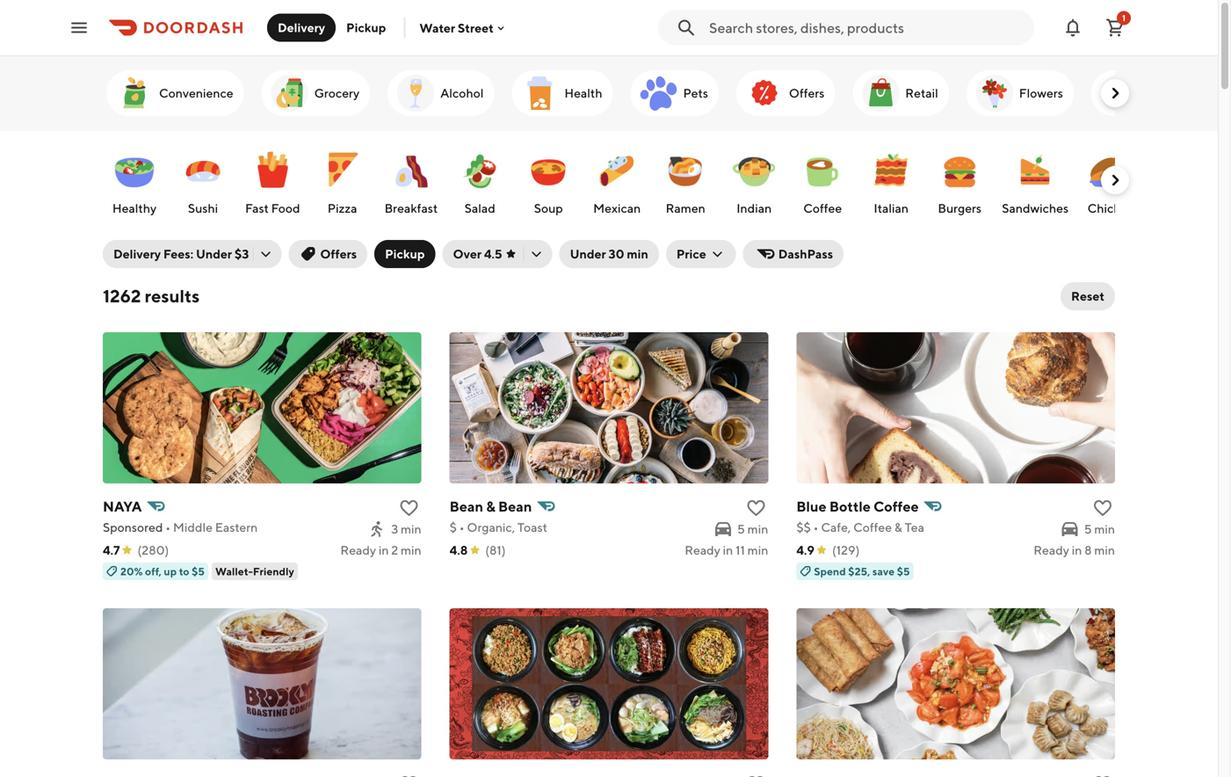 Task type: locate. For each thing, give the bounding box(es) containing it.
0 horizontal spatial 5
[[738, 522, 745, 536]]

5
[[738, 522, 745, 536], [1084, 522, 1092, 536]]

2 horizontal spatial •
[[814, 520, 819, 534]]

min right 30
[[627, 247, 649, 261]]

• for bean & bean
[[459, 520, 465, 534]]

$5 right save
[[897, 565, 910, 578]]

under 30 min
[[570, 247, 649, 261]]

organic,
[[467, 520, 515, 534]]

delivery up grocery icon
[[278, 20, 325, 35]]

click to add this store to your saved list image
[[399, 498, 420, 519], [1093, 498, 1114, 519], [399, 774, 420, 777], [1093, 774, 1114, 777]]

coffee up the tea
[[874, 498, 919, 515]]

blue bottle coffee
[[797, 498, 919, 515]]

ready
[[341, 543, 376, 557], [685, 543, 721, 557], [1034, 543, 1070, 557]]

0 horizontal spatial bean
[[450, 498, 483, 515]]

pickup right "delivery" button
[[346, 20, 386, 35]]

0 horizontal spatial delivery
[[113, 247, 161, 261]]

$5
[[192, 565, 205, 578], [897, 565, 910, 578]]

0 vertical spatial click to add this store to your saved list image
[[746, 498, 767, 519]]

1 vertical spatial delivery
[[113, 247, 161, 261]]

• right $
[[459, 520, 465, 534]]

3 • from the left
[[814, 520, 819, 534]]

1 horizontal spatial ready
[[685, 543, 721, 557]]

4.8
[[450, 543, 468, 557]]

pickup for the topmost pickup button
[[346, 20, 386, 35]]

retail link
[[853, 70, 949, 116]]

min up "ready in 8 min"
[[1095, 522, 1116, 536]]

click to add this store to your saved list image
[[746, 498, 767, 519], [746, 774, 767, 777]]

(81)
[[485, 543, 506, 557]]

2 in from the left
[[723, 543, 733, 557]]

0 horizontal spatial offers
[[320, 247, 357, 261]]

pickup button
[[336, 14, 397, 42], [375, 240, 436, 268]]

0 vertical spatial pickup button
[[336, 14, 397, 42]]

8
[[1085, 543, 1092, 557]]

3
[[391, 522, 398, 536]]

flowers link
[[967, 70, 1074, 116]]

blue
[[797, 498, 827, 515]]

ready left 8
[[1034, 543, 1070, 557]]

delivery for delivery
[[278, 20, 325, 35]]

offers button
[[289, 240, 368, 268]]

4.5
[[484, 247, 502, 261]]

to
[[179, 565, 190, 578]]

min right 3 at the bottom of the page
[[401, 522, 422, 536]]

$5 right to
[[192, 565, 205, 578]]

delivery left the fees:
[[113, 247, 161, 261]]

0 vertical spatial pickup
[[346, 20, 386, 35]]

20% off, up to $5
[[120, 565, 205, 578]]

1 vertical spatial next button of carousel image
[[1107, 171, 1124, 189]]

breakfast
[[385, 201, 438, 215]]

in left 8
[[1072, 543, 1082, 557]]

min right 8
[[1095, 543, 1116, 557]]

pickup down breakfast
[[385, 247, 425, 261]]

(129)
[[832, 543, 860, 557]]

naya
[[103, 498, 142, 515]]

in left 2
[[379, 543, 389, 557]]

over 4.5
[[453, 247, 502, 261]]

3 min
[[391, 522, 422, 536]]

1 5 min from the left
[[738, 522, 769, 536]]

1 vertical spatial offers
[[320, 247, 357, 261]]

coffee
[[804, 201, 842, 215], [874, 498, 919, 515], [854, 520, 892, 534]]

next button of carousel image
[[1107, 84, 1124, 102], [1107, 171, 1124, 189]]

2 click to add this store to your saved list image from the top
[[746, 774, 767, 777]]

under 30 min button
[[560, 240, 659, 268]]

0 vertical spatial next button of carousel image
[[1107, 84, 1124, 102]]

dashpass button
[[743, 240, 844, 268]]

offers down "pizza"
[[320, 247, 357, 261]]

2 ready from the left
[[685, 543, 721, 557]]

1 horizontal spatial under
[[570, 247, 606, 261]]

water street button
[[420, 20, 508, 35]]

friendly
[[253, 565, 294, 578]]

&
[[486, 498, 496, 515], [895, 520, 903, 534]]

italian
[[874, 201, 909, 215]]

0 horizontal spatial under
[[196, 247, 232, 261]]

1 horizontal spatial $5
[[897, 565, 910, 578]]

1 bean from the left
[[450, 498, 483, 515]]

cafe,
[[821, 520, 851, 534]]

& left the tea
[[895, 520, 903, 534]]

grocery link
[[262, 70, 370, 116]]

1 vertical spatial coffee
[[874, 498, 919, 515]]

0 vertical spatial &
[[486, 498, 496, 515]]

pickup button left water
[[336, 14, 397, 42]]

ready left 11
[[685, 543, 721, 557]]

2 • from the left
[[459, 520, 465, 534]]

1 next button of carousel image from the top
[[1107, 84, 1124, 102]]

min right 11
[[748, 543, 769, 557]]

$$ • cafe, coffee & tea
[[797, 520, 925, 534]]

catering image
[[1099, 72, 1141, 114]]

eastern
[[215, 520, 258, 534]]

coffee down blue bottle coffee
[[854, 520, 892, 534]]

1 5 from the left
[[738, 522, 745, 536]]

min
[[627, 247, 649, 261], [401, 522, 422, 536], [748, 522, 769, 536], [1095, 522, 1116, 536], [401, 543, 422, 557], [748, 543, 769, 557], [1095, 543, 1116, 557]]

delivery for delivery fees: under $3
[[113, 247, 161, 261]]

2 5 from the left
[[1084, 522, 1092, 536]]

1
[[1123, 13, 1126, 23]]

$ • organic, toast
[[450, 520, 548, 534]]

0 horizontal spatial $5
[[192, 565, 205, 578]]

0 horizontal spatial •
[[165, 520, 171, 534]]

$
[[450, 520, 457, 534]]

3 ready from the left
[[1034, 543, 1070, 557]]

over 4.5 button
[[443, 240, 553, 268]]

under
[[196, 247, 232, 261], [570, 247, 606, 261]]

5 up 11
[[738, 522, 745, 536]]

1 • from the left
[[165, 520, 171, 534]]

1 horizontal spatial 5
[[1084, 522, 1092, 536]]

toast
[[518, 520, 548, 534]]

1 horizontal spatial offers
[[789, 86, 825, 100]]

convenience image
[[113, 72, 156, 114]]

pets
[[683, 86, 708, 100]]

2 5 min from the left
[[1084, 522, 1116, 536]]

5 min up 11
[[738, 522, 769, 536]]

20%
[[120, 565, 143, 578]]

next button of carousel image up chicken
[[1107, 171, 1124, 189]]

0 horizontal spatial ready
[[341, 543, 376, 557]]

under left $3
[[196, 247, 232, 261]]

food
[[271, 201, 300, 215]]

•
[[165, 520, 171, 534], [459, 520, 465, 534], [814, 520, 819, 534]]

1 horizontal spatial 5 min
[[1084, 522, 1116, 536]]

wallet-friendly
[[215, 565, 294, 578]]

1 click to add this store to your saved list image from the top
[[746, 498, 767, 519]]

ready left 2
[[341, 543, 376, 557]]

1 horizontal spatial bean
[[498, 498, 532, 515]]

1 vertical spatial &
[[895, 520, 903, 534]]

next button of carousel image down the 1 button
[[1107, 84, 1124, 102]]

1 horizontal spatial delivery
[[278, 20, 325, 35]]

1 vertical spatial pickup button
[[375, 240, 436, 268]]

• right $$
[[814, 520, 819, 534]]

in left 11
[[723, 543, 733, 557]]

coffee up dashpass
[[804, 201, 842, 215]]

spend $25, save $5
[[814, 565, 910, 578]]

pickup
[[346, 20, 386, 35], [385, 247, 425, 261]]

convenience link
[[106, 70, 244, 116]]

0 vertical spatial offers
[[789, 86, 825, 100]]

2 bean from the left
[[498, 498, 532, 515]]

save
[[873, 565, 895, 578]]

• left middle
[[165, 520, 171, 534]]

2 under from the left
[[570, 247, 606, 261]]

1 horizontal spatial •
[[459, 520, 465, 534]]

2 horizontal spatial ready
[[1034, 543, 1070, 557]]

bean up $
[[450, 498, 483, 515]]

soup
[[534, 201, 563, 215]]

bean
[[450, 498, 483, 515], [498, 498, 532, 515]]

5 min for bean & bean
[[738, 522, 769, 536]]

alcohol
[[440, 86, 484, 100]]

0 horizontal spatial in
[[379, 543, 389, 557]]

grocery
[[314, 86, 360, 100]]

& up organic,
[[486, 498, 496, 515]]

bean up $ • organic, toast
[[498, 498, 532, 515]]

0 horizontal spatial 5 min
[[738, 522, 769, 536]]

1 vertical spatial click to add this store to your saved list image
[[746, 774, 767, 777]]

1 vertical spatial pickup
[[385, 247, 425, 261]]

in
[[379, 543, 389, 557], [723, 543, 733, 557], [1072, 543, 1082, 557]]

ready in 8 min
[[1034, 543, 1116, 557]]

under left 30
[[570, 247, 606, 261]]

healthy
[[112, 201, 157, 215]]

0 vertical spatial delivery
[[278, 20, 325, 35]]

offers link
[[737, 70, 835, 116]]

5 min up 8
[[1084, 522, 1116, 536]]

offers right the offers image
[[789, 86, 825, 100]]

5 up 8
[[1084, 522, 1092, 536]]

ready for bean
[[685, 543, 721, 557]]

pickup button down breakfast
[[375, 240, 436, 268]]

3 in from the left
[[1072, 543, 1082, 557]]

water street
[[420, 20, 494, 35]]

delivery
[[278, 20, 325, 35], [113, 247, 161, 261]]

$3
[[235, 247, 249, 261]]

2 horizontal spatial in
[[1072, 543, 1082, 557]]

dashpass
[[779, 247, 833, 261]]

5 min for blue bottle coffee
[[1084, 522, 1116, 536]]

1 horizontal spatial in
[[723, 543, 733, 557]]

delivery inside button
[[278, 20, 325, 35]]



Task type: vqa. For each thing, say whether or not it's contained in the screenshot.
third THE • DOORDASH ORDER from the right
no



Task type: describe. For each thing, give the bounding box(es) containing it.
retail image
[[860, 72, 902, 114]]

delivery button
[[267, 14, 336, 42]]

price
[[677, 247, 707, 261]]

health image
[[519, 72, 561, 114]]

fast
[[245, 201, 269, 215]]

1262 results
[[103, 286, 200, 306]]

reset
[[1072, 289, 1105, 303]]

health link
[[512, 70, 613, 116]]

(280)
[[138, 543, 169, 557]]

under inside under 30 min button
[[570, 247, 606, 261]]

wallet-
[[215, 565, 253, 578]]

offers inside the 'offers' button
[[320, 247, 357, 261]]

notification bell image
[[1063, 17, 1084, 38]]

over
[[453, 247, 482, 261]]

flowers image
[[974, 72, 1016, 114]]

flowers
[[1019, 86, 1063, 100]]

fees:
[[163, 247, 193, 261]]

in for blue
[[1072, 543, 1082, 557]]

1 horizontal spatial &
[[895, 520, 903, 534]]

1 button
[[1098, 10, 1133, 45]]

spend
[[814, 565, 846, 578]]

1 $5 from the left
[[192, 565, 205, 578]]

offers inside offers link
[[789, 86, 825, 100]]

2 next button of carousel image from the top
[[1107, 171, 1124, 189]]

health
[[565, 86, 603, 100]]

ready for blue
[[1034, 543, 1070, 557]]

indian
[[737, 201, 772, 215]]

4 items, open order cart image
[[1105, 17, 1126, 38]]

min inside button
[[627, 247, 649, 261]]

retail
[[906, 86, 939, 100]]

$$
[[797, 520, 811, 534]]

results
[[145, 286, 200, 306]]

Store search: begin typing to search for stores available on DoorDash text field
[[709, 18, 1024, 37]]

sponsored • middle eastern
[[103, 520, 258, 534]]

pets image
[[638, 72, 680, 114]]

chicken
[[1088, 201, 1135, 215]]

offers image
[[744, 72, 786, 114]]

off,
[[145, 565, 162, 578]]

up
[[164, 565, 177, 578]]

alcohol link
[[388, 70, 494, 116]]

middle
[[173, 520, 213, 534]]

mexican
[[593, 201, 641, 215]]

street
[[458, 20, 494, 35]]

0 horizontal spatial &
[[486, 498, 496, 515]]

ramen
[[666, 201, 706, 215]]

pets link
[[631, 70, 719, 116]]

price button
[[666, 240, 736, 268]]

• for blue bottle coffee
[[814, 520, 819, 534]]

bottle
[[830, 498, 871, 515]]

1 ready from the left
[[341, 543, 376, 557]]

grocery image
[[269, 72, 311, 114]]

2 vertical spatial coffee
[[854, 520, 892, 534]]

4.9
[[797, 543, 815, 557]]

30
[[609, 247, 625, 261]]

2
[[391, 543, 398, 557]]

tea
[[905, 520, 925, 534]]

salad
[[465, 201, 496, 215]]

pizza
[[328, 201, 357, 215]]

ready in 2 min
[[341, 543, 422, 557]]

fast food
[[245, 201, 300, 215]]

delivery fees: under $3
[[113, 247, 249, 261]]

open menu image
[[69, 17, 90, 38]]

0 vertical spatial coffee
[[804, 201, 842, 215]]

ready in 11 min
[[685, 543, 769, 557]]

alcohol image
[[395, 72, 437, 114]]

11
[[736, 543, 745, 557]]

5 for coffee
[[1084, 522, 1092, 536]]

$25,
[[849, 565, 871, 578]]

bean & bean
[[450, 498, 532, 515]]

min up ready in 11 min
[[748, 522, 769, 536]]

water
[[420, 20, 455, 35]]

1262
[[103, 286, 141, 306]]

burgers
[[938, 201, 982, 215]]

4.7
[[103, 543, 120, 557]]

sushi
[[188, 201, 218, 215]]

min right 2
[[401, 543, 422, 557]]

pickup for the bottommost pickup button
[[385, 247, 425, 261]]

1 under from the left
[[196, 247, 232, 261]]

1 in from the left
[[379, 543, 389, 557]]

convenience
[[159, 86, 233, 100]]

sandwiches
[[1002, 201, 1069, 215]]

in for bean
[[723, 543, 733, 557]]

sponsored
[[103, 520, 163, 534]]

5 for bean
[[738, 522, 745, 536]]

reset button
[[1061, 282, 1116, 310]]

2 $5 from the left
[[897, 565, 910, 578]]



